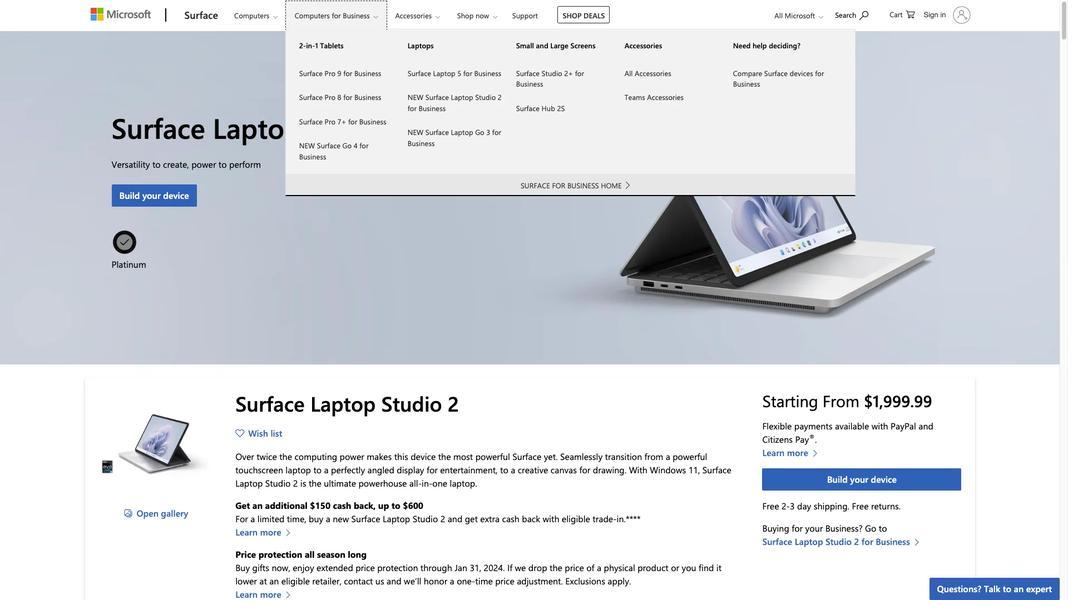 Task type: vqa. For each thing, say whether or not it's contained in the screenshot.
$8.25 user/month
no



Task type: describe. For each thing, give the bounding box(es) containing it.
surface pro 9 for business
[[299, 68, 381, 78]]

a right buy
[[326, 514, 330, 525]]

the left most
[[438, 451, 451, 463]]

and inside get an additional $150 cash back, up to $600 for a limited time, buy a new surface laptop studio 2 and get extra cash back with eligible trade-in.**** learn more
[[448, 514, 462, 525]]

0 horizontal spatial protection
[[258, 549, 302, 561]]

microsoft image
[[90, 8, 150, 21]]

questions? talk to an expert
[[937, 584, 1052, 595]]

large
[[550, 41, 569, 50]]

1 vertical spatial 3
[[790, 501, 795, 512]]

accessories down all accessories link
[[647, 92, 684, 102]]

microsoft
[[785, 11, 815, 20]]

a right for
[[251, 514, 255, 525]]

0 horizontal spatial learn more link
[[235, 527, 296, 540]]

for right 5
[[463, 68, 472, 78]]

a surface laptop studio 2 in platinum. image
[[0, 31, 1064, 365]]

® . learn more
[[762, 433, 817, 459]]

$1,999.99
[[864, 391, 932, 412]]

surface for business home link
[[495, 175, 645, 195]]

accessories up the teams accessories on the right top of the page
[[635, 68, 671, 78]]

in
[[940, 11, 946, 19]]

build your device for starting from
[[827, 474, 897, 486]]

for
[[235, 514, 248, 525]]

31,
[[470, 563, 481, 574]]

a up windows
[[666, 451, 670, 463]]

list
[[271, 428, 282, 440]]

surface hub 2s
[[516, 103, 565, 113]]

go inside new surface go 4 for business
[[342, 141, 352, 150]]

adjustment. exclusions
[[517, 576, 605, 588]]

create,
[[163, 159, 189, 170]]

1 powerful from the left
[[475, 451, 510, 463]]

a left one-
[[450, 576, 454, 588]]

a left "creative"
[[511, 465, 515, 476]]

perfectly
[[331, 465, 365, 476]]

pro for 7+
[[325, 117, 335, 126]]

flexible
[[762, 420, 792, 432]]

all for all accessories
[[625, 68, 633, 78]]

go inside new surface laptop go 3 for business
[[475, 127, 484, 137]]

to down computing
[[313, 465, 322, 476]]

more inside ® . learn more
[[787, 447, 808, 459]]

tablets
[[320, 41, 344, 50]]

surface inside get an additional $150 cash back, up to $600 for a limited time, buy a new surface laptop studio 2 and get extra cash back with eligible trade-in.**** learn more
[[351, 514, 380, 525]]

perform
[[229, 159, 261, 170]]

surface laptop studio 2 for platinum
[[112, 109, 414, 146]]

contact
[[344, 576, 373, 588]]

us
[[375, 576, 384, 588]]

expert
[[1026, 584, 1052, 595]]

buy
[[235, 563, 250, 574]]

more inside get an additional $150 cash back, up to $600 for a limited time, buy a new surface laptop studio 2 and get extra cash back with eligible trade-in.**** learn more
[[260, 527, 281, 539]]

2 inside over twice the computing power makes this device the most powerful surface yet. seamlessly transition from a powerful touchscreen laptop to a perfectly angled display for entertainment, to a creative canvas for drawing. with windows 11, surface laptop studio 2 is the ultimate powerhouse all-in-one laptop.
[[293, 478, 298, 490]]

business inside buying for your business? go to surface laptop studio 2 for business
[[876, 536, 910, 548]]

to left "creative"
[[500, 465, 508, 476]]

2-in-1 tablets heading
[[286, 30, 394, 61]]

2-in-1 tablets
[[299, 41, 344, 50]]

sign in
[[924, 11, 946, 19]]

surface pro 8 for business
[[299, 92, 381, 102]]

to left the perform
[[219, 159, 227, 170]]

your inside buying for your business? go to surface laptop studio 2 for business
[[805, 523, 823, 535]]

versatility
[[112, 159, 150, 170]]

business right 8 at the top left
[[354, 92, 381, 102]]

shop
[[457, 11, 474, 20]]

open gallery
[[137, 508, 188, 520]]

laptops element
[[394, 60, 503, 155]]

2 powerful from the left
[[673, 451, 707, 463]]

5
[[457, 68, 461, 78]]

surface hub 2s link
[[503, 96, 611, 120]]

$600
[[403, 500, 423, 512]]

2 horizontal spatial price
[[565, 563, 584, 574]]

hub
[[542, 103, 555, 113]]

sign
[[924, 11, 938, 19]]

for inside new surface go 4 for business
[[360, 141, 369, 150]]

laptop inside new surface laptop studio 2 for business
[[451, 92, 473, 102]]

2 free from the left
[[852, 501, 869, 512]]

need help deciding? heading
[[720, 30, 828, 61]]

support link
[[507, 1, 543, 27]]

in.****
[[617, 514, 641, 525]]

laptops
[[408, 41, 434, 50]]

touchscreen
[[235, 465, 283, 476]]

free 2-3 day shipping. free returns.
[[762, 501, 901, 512]]

an inside get an additional $150 cash back, up to $600 for a limited time, buy a new surface laptop studio 2 and get extra cash back with eligible trade-in.**** learn more
[[252, 500, 263, 512]]

go inside buying for your business? go to surface laptop studio 2 for business
[[865, 523, 876, 535]]

shop deals link
[[558, 6, 610, 23]]

laptop inside over twice the computing power makes this device the most powerful surface yet. seamlessly transition from a powerful touchscreen laptop to a perfectly angled display for entertainment, to a creative canvas for drawing. with windows 11, surface laptop studio 2 is the ultimate powerhouse all-in-one laptop.
[[235, 478, 263, 490]]

surface pro 9 for business link
[[286, 61, 394, 85]]

price
[[235, 549, 256, 561]]

for inside new surface laptop studio 2 for business
[[408, 103, 417, 113]]

surface studio 2+ for business link
[[503, 61, 611, 96]]

product
[[638, 563, 669, 574]]

for left home
[[552, 181, 565, 190]]

for inside dropdown button
[[332, 11, 341, 20]]

over twice the computing power makes this device the most powerful surface yet. seamlessly transition from a powerful touchscreen laptop to a perfectly angled display for entertainment, to a creative canvas for drawing. with windows 11, surface laptop studio 2 is the ultimate powerhouse all-in-one laptop.
[[235, 451, 731, 490]]

accessories inside dropdown button
[[395, 11, 432, 20]]

to inside dropdown button
[[1003, 584, 1012, 595]]

1 horizontal spatial price
[[495, 576, 514, 588]]

business inside compare surface devices for business
[[733, 79, 760, 88]]

for right buying
[[792, 523, 803, 535]]

laptop inside buying for your business? go to surface laptop studio 2 for business
[[795, 536, 823, 548]]

cart
[[890, 9, 903, 19]]

device for starting from
[[871, 474, 897, 486]]

all accessories
[[625, 68, 671, 78]]

a down computing
[[324, 465, 329, 476]]

build for surface laptop studio 2
[[119, 190, 140, 201]]

small
[[516, 41, 534, 50]]

deals
[[584, 11, 605, 20]]

deciding?
[[769, 41, 801, 50]]

studio inside over twice the computing power makes this device the most powerful surface yet. seamlessly transition from a powerful touchscreen laptop to a perfectly angled display for entertainment, to a creative canvas for drawing. with windows 11, surface laptop studio 2 is the ultimate powerhouse all-in-one laptop.
[[265, 478, 291, 490]]

2 right 4
[[398, 109, 414, 146]]

surface studio 2+ for business
[[516, 68, 584, 88]]

computers for business button
[[285, 1, 387, 30]]

for down business?
[[862, 536, 873, 548]]

2-in-1 tablets element
[[286, 60, 394, 169]]

shop
[[563, 11, 582, 20]]

pro for 9
[[325, 68, 335, 78]]

2 inside get an additional $150 cash back, up to $600 for a limited time, buy a new surface laptop studio 2 and get extra cash back with eligible trade-in.**** learn more
[[440, 514, 445, 525]]

0 horizontal spatial price
[[356, 563, 375, 574]]

accessories heading
[[611, 30, 720, 61]]

limited
[[257, 514, 285, 525]]

additional
[[265, 500, 308, 512]]

new surface go 4 for business link
[[286, 134, 394, 169]]

small and large screens element
[[503, 60, 611, 120]]

jan
[[455, 563, 467, 574]]

0 horizontal spatial power
[[191, 159, 216, 170]]

laptop
[[286, 465, 311, 476]]

2 inside new surface laptop studio 2 for business
[[498, 92, 502, 102]]

physical
[[604, 563, 635, 574]]

all for all microsoft
[[775, 11, 783, 20]]

power inside over twice the computing power makes this device the most powerful surface yet. seamlessly transition from a powerful touchscreen laptop to a perfectly angled display for entertainment, to a creative canvas for drawing. with windows 11, surface laptop studio 2 is the ultimate powerhouse all-in-one laptop.
[[340, 451, 364, 463]]

pay
[[795, 434, 809, 446]]

device inside over twice the computing power makes this device the most powerful surface yet. seamlessly transition from a powerful touchscreen laptop to a perfectly angled display for entertainment, to a creative canvas for drawing. with windows 11, surface laptop studio 2 is the ultimate powerhouse all-in-one laptop.
[[411, 451, 436, 463]]

for right 8 at the top left
[[343, 92, 352, 102]]

teams accessories link
[[611, 85, 720, 109]]

new surface laptop go 3 for business
[[408, 127, 501, 148]]

you
[[682, 563, 696, 574]]

get
[[465, 514, 478, 525]]

to inside buying for your business? go to surface laptop studio 2 for business
[[879, 523, 887, 535]]

over
[[235, 451, 254, 463]]

business inside new surface laptop studio 2 for business
[[419, 103, 446, 113]]

surface inside new surface laptop studio 2 for business
[[425, 92, 449, 102]]

studio inside new surface laptop studio 2 for business
[[475, 92, 496, 102]]

1
[[315, 41, 318, 50]]

surface inside new surface laptop go 3 for business
[[425, 127, 449, 137]]

back,
[[354, 500, 376, 512]]

compare
[[733, 68, 762, 78]]

surface for business home
[[521, 181, 622, 190]]

sign in link
[[917, 2, 975, 28]]

seamlessly
[[560, 451, 603, 463]]

honor
[[424, 576, 447, 588]]

find
[[699, 563, 714, 574]]

to left create,
[[152, 159, 161, 170]]

1 vertical spatial 2-
[[782, 501, 790, 512]]

time,
[[287, 514, 306, 525]]

wish
[[248, 428, 268, 440]]

laptop inside new surface laptop go 3 for business
[[451, 127, 473, 137]]

surface inside compare surface devices for business
[[764, 68, 788, 78]]

studio inside surface studio 2+ for business
[[542, 68, 562, 78]]

eligible
[[562, 514, 590, 525]]

and inside flexible payments available with paypal and citizens pay
[[919, 420, 933, 432]]

surface inside surface studio 2+ for business
[[516, 68, 540, 78]]



Task type: locate. For each thing, give the bounding box(es) containing it.
1 horizontal spatial cash
[[502, 514, 520, 525]]

1 horizontal spatial with
[[872, 420, 888, 432]]

starting from $1,999.99
[[762, 391, 932, 412]]

up
[[378, 500, 389, 512]]

new inside new surface laptop studio 2 for business
[[408, 92, 423, 102]]

0 horizontal spatial an
[[252, 500, 263, 512]]

2 down surface laptop 5 for business
[[498, 92, 502, 102]]

the right "is"
[[309, 478, 321, 490]]

get
[[235, 500, 250, 512]]

with left "paypal" on the right of page
[[872, 420, 888, 432]]

0 vertical spatial new
[[408, 92, 423, 102]]

and right us
[[387, 576, 402, 588]]

2 up most
[[448, 390, 459, 417]]

new for new surface laptop go 3 for business
[[408, 127, 423, 137]]

0 horizontal spatial powerful
[[475, 451, 510, 463]]

we'll
[[404, 576, 421, 588]]

twice
[[257, 451, 277, 463]]

and right "paypal" on the right of page
[[919, 420, 933, 432]]

small and large screens heading
[[503, 30, 611, 61]]

with
[[872, 420, 888, 432], [543, 514, 559, 525]]

and
[[536, 41, 548, 50], [919, 420, 933, 432], [448, 514, 462, 525], [387, 576, 402, 588]]

free left returns.
[[852, 501, 869, 512]]

all inside accessories element
[[625, 68, 633, 78]]

all accessories link
[[611, 61, 720, 85]]

1 vertical spatial new
[[408, 127, 423, 137]]

0 vertical spatial build your device
[[119, 190, 189, 201]]

new inside new surface go 4 for business
[[299, 141, 315, 150]]

build your device link for starting from
[[762, 469, 962, 491]]

entertainment,
[[440, 465, 498, 476]]

for up 'one'
[[427, 465, 438, 476]]

1 horizontal spatial your
[[805, 523, 823, 535]]

learn more link down pay
[[762, 447, 823, 460]]

most
[[453, 451, 473, 463]]

versatility to create, power to perform
[[112, 159, 261, 170]]

0 horizontal spatial device
[[163, 190, 189, 201]]

1 vertical spatial device
[[411, 451, 436, 463]]

go left 4
[[342, 141, 352, 150]]

in- inside heading
[[306, 41, 315, 50]]

1 horizontal spatial 3
[[790, 501, 795, 512]]

with
[[629, 465, 648, 476]]

build your device link down create,
[[112, 185, 197, 207]]

more down limited
[[260, 527, 281, 539]]

Search search field
[[830, 2, 880, 27]]

surface inside new surface go 4 for business
[[317, 141, 341, 150]]

0 horizontal spatial build your device
[[119, 190, 189, 201]]

pro left 8 at the top left
[[325, 92, 335, 102]]

available
[[835, 420, 869, 432]]

an inside the price protection all season long buy gifts now, enjoy extended price protection through jan 31, 2024. if we drop the price of a physical product or you find it lower at an eligible retailer, contact us and we'll honor a one-time price adjustment. exclusions apply.
[[269, 576, 279, 588]]

search button
[[830, 2, 873, 27]]

device down create,
[[163, 190, 189, 201]]

computers for computers for business
[[295, 11, 330, 20]]

0 vertical spatial power
[[191, 159, 216, 170]]

business down new surface laptop studio 2 for business link
[[408, 138, 435, 148]]

from
[[645, 451, 663, 463]]

yet.
[[544, 451, 558, 463]]

0 vertical spatial protection
[[258, 549, 302, 561]]

business down surface pro 7+ for business link on the left top
[[299, 152, 326, 161]]

surface pro 7+ for business link
[[286, 109, 394, 134]]

laptop
[[433, 68, 455, 78], [451, 92, 473, 102], [213, 109, 301, 146], [451, 127, 473, 137], [310, 390, 376, 417], [235, 478, 263, 490], [383, 514, 410, 525], [795, 536, 823, 548]]

1 pro from the top
[[325, 68, 335, 78]]

for right devices
[[815, 68, 824, 78]]

0 horizontal spatial cash
[[333, 500, 351, 512]]

learn more link
[[762, 447, 823, 460], [235, 527, 296, 540]]

2 computers from the left
[[295, 11, 330, 20]]

a right of
[[597, 563, 601, 574]]

2 vertical spatial new
[[299, 141, 315, 150]]

back
[[522, 514, 540, 525]]

0 vertical spatial device
[[163, 190, 189, 201]]

one-
[[457, 576, 475, 588]]

0 horizontal spatial build your device link
[[112, 185, 197, 207]]

for
[[332, 11, 341, 20], [343, 68, 352, 78], [463, 68, 472, 78], [575, 68, 584, 78], [815, 68, 824, 78], [343, 92, 352, 102], [408, 103, 417, 113], [348, 117, 357, 126], [492, 127, 501, 137], [360, 141, 369, 150], [552, 181, 565, 190], [427, 465, 438, 476], [579, 465, 590, 476], [792, 523, 803, 535], [862, 536, 873, 548]]

with inside flexible payments available with paypal and citizens pay
[[872, 420, 888, 432]]

computers
[[234, 11, 269, 20], [295, 11, 330, 20]]

more down pay
[[787, 447, 808, 459]]

0 horizontal spatial 2-
[[299, 41, 306, 50]]

power up the perfectly
[[340, 451, 364, 463]]

drawing.
[[593, 465, 627, 476]]

business inside new surface go 4 for business
[[299, 152, 326, 161]]

0 vertical spatial more
[[787, 447, 808, 459]]

3 inside new surface laptop go 3 for business
[[486, 127, 490, 137]]

0 horizontal spatial more
[[260, 527, 281, 539]]

season
[[317, 549, 345, 561]]

time
[[475, 576, 493, 588]]

business
[[343, 11, 370, 20], [354, 68, 381, 78], [474, 68, 501, 78], [516, 79, 543, 88], [733, 79, 760, 88], [354, 92, 381, 102], [419, 103, 446, 113], [359, 117, 386, 126], [408, 138, 435, 148], [299, 152, 326, 161], [567, 181, 599, 190], [876, 536, 910, 548]]

a surface laptop studio 2 in stage mode. image
[[102, 392, 214, 503]]

computers for computers
[[234, 11, 269, 20]]

for right 2+
[[575, 68, 584, 78]]

in- left tablets
[[306, 41, 315, 50]]

laptops heading
[[394, 30, 503, 61]]

to down returns.
[[879, 523, 887, 535]]

studio inside buying for your business? go to surface laptop studio 2 for business
[[826, 536, 852, 548]]

2 left the 'get'
[[440, 514, 445, 525]]

1 vertical spatial surface laptop studio 2
[[235, 390, 459, 417]]

2 horizontal spatial go
[[865, 523, 876, 535]]

drop
[[528, 563, 547, 574]]

lower
[[235, 576, 257, 588]]

new surface laptop studio 2 for business link
[[394, 85, 503, 120]]

1 free from the left
[[762, 501, 779, 512]]

1 vertical spatial in-
[[422, 478, 432, 490]]

accessories element
[[611, 60, 720, 109]]

1 vertical spatial all
[[625, 68, 633, 78]]

accessories button
[[386, 1, 449, 30]]

1 horizontal spatial build your device
[[827, 474, 897, 486]]

and left the 'get'
[[448, 514, 462, 525]]

for up new surface laptop go 3 for business link at left
[[408, 103, 417, 113]]

1 horizontal spatial learn more link
[[762, 447, 823, 460]]

0 vertical spatial 3
[[486, 127, 490, 137]]

build your device up returns.
[[827, 474, 897, 486]]

your down day at the bottom
[[805, 523, 823, 535]]

new for new surface laptop studio 2 for business
[[408, 92, 423, 102]]

new for new surface go 4 for business
[[299, 141, 315, 150]]

build your device link up returns.
[[762, 469, 962, 491]]

an inside dropdown button
[[1014, 584, 1024, 595]]

in- down display
[[422, 478, 432, 490]]

cash left back
[[502, 514, 520, 525]]

your down versatility
[[142, 190, 161, 201]]

0 horizontal spatial learn
[[235, 527, 258, 539]]

0 vertical spatial cash
[[333, 500, 351, 512]]

2 vertical spatial your
[[805, 523, 823, 535]]

studio inside get an additional $150 cash back, up to $600 for a limited time, buy a new surface laptop studio 2 and get extra cash back with eligible trade-in.**** learn more
[[413, 514, 438, 525]]

accessories up laptops
[[395, 11, 432, 20]]

1 vertical spatial your
[[850, 474, 869, 486]]

to right up in the bottom left of the page
[[392, 500, 400, 512]]

shop deals
[[563, 11, 605, 20]]

1 horizontal spatial more
[[787, 447, 808, 459]]

accessories up "all accessories"
[[625, 41, 662, 50]]

for down new surface laptop studio 2 for business on the left top of the page
[[492, 127, 501, 137]]

2- inside 2-in-1 tablets heading
[[299, 41, 306, 50]]

for right 9
[[343, 68, 352, 78]]

transition
[[605, 451, 642, 463]]

0 vertical spatial with
[[872, 420, 888, 432]]

free up buying
[[762, 501, 779, 512]]

0 vertical spatial pro
[[325, 68, 335, 78]]

1 computers from the left
[[234, 11, 269, 20]]

cart link
[[890, 1, 915, 27]]

3
[[486, 127, 490, 137], [790, 501, 795, 512]]

build up shipping.
[[827, 474, 848, 486]]

trade-
[[593, 514, 617, 525]]

2 horizontal spatial your
[[850, 474, 869, 486]]

1 vertical spatial build
[[827, 474, 848, 486]]

business inside surface studio 2+ for business
[[516, 79, 543, 88]]

1 horizontal spatial protection
[[377, 563, 418, 574]]

business left home
[[567, 181, 599, 190]]

1 vertical spatial build your device link
[[762, 469, 962, 491]]

new surface go 4 for business
[[299, 141, 369, 161]]

all left microsoft
[[775, 11, 783, 20]]

1 horizontal spatial in-
[[422, 478, 432, 490]]

computers button
[[225, 1, 287, 30]]

powerful up 'entertainment,'
[[475, 451, 510, 463]]

computers up 1
[[295, 11, 330, 20]]

2 vertical spatial pro
[[325, 117, 335, 126]]

1 horizontal spatial build
[[827, 474, 848, 486]]

pro for 8
[[325, 92, 335, 102]]

or
[[671, 563, 679, 574]]

0 vertical spatial all
[[775, 11, 783, 20]]

1 vertical spatial more
[[260, 527, 281, 539]]

the inside the price protection all season long buy gifts now, enjoy extended price protection through jan 31, 2024. if we drop the price of a physical product or you find it lower at an eligible retailer, contact us and we'll honor a one-time price adjustment. exclusions apply.
[[550, 563, 562, 574]]

for inside new surface laptop go 3 for business
[[492, 127, 501, 137]]

9
[[337, 68, 341, 78]]

laptop inside get an additional $150 cash back, up to $600 for a limited time, buy a new surface laptop studio 2 and get extra cash back with eligible trade-in.**** learn more
[[383, 514, 410, 525]]

0 vertical spatial learn
[[762, 447, 785, 459]]

for down seamlessly
[[579, 465, 590, 476]]

business right 5
[[474, 68, 501, 78]]

3 pro from the top
[[325, 117, 335, 126]]

teams
[[625, 92, 645, 102]]

the up "adjustment. exclusions"
[[550, 563, 562, 574]]

for up tablets
[[332, 11, 341, 20]]

surface inside buying for your business? go to surface laptop studio 2 for business
[[762, 536, 792, 548]]

2 horizontal spatial device
[[871, 474, 897, 486]]

0 vertical spatial your
[[142, 190, 161, 201]]

business right 7+
[[359, 117, 386, 126]]

citizens
[[762, 434, 793, 446]]

1 horizontal spatial build your device link
[[762, 469, 962, 491]]

surface
[[184, 8, 218, 22], [299, 68, 323, 78], [408, 68, 431, 78], [516, 68, 540, 78], [764, 68, 788, 78], [299, 92, 323, 102], [425, 92, 449, 102], [516, 103, 540, 113], [112, 109, 205, 146], [299, 117, 323, 126], [425, 127, 449, 137], [317, 141, 341, 150], [521, 181, 550, 190], [235, 390, 305, 417], [513, 451, 541, 463], [703, 465, 731, 476], [351, 514, 380, 525], [762, 536, 792, 548]]

1 vertical spatial build your device
[[827, 474, 897, 486]]

accessories inside heading
[[625, 41, 662, 50]]

1 vertical spatial go
[[342, 141, 352, 150]]

4
[[354, 141, 358, 150]]

0 vertical spatial go
[[475, 127, 484, 137]]

windows
[[650, 465, 686, 476]]

one
[[432, 478, 447, 490]]

business down returns.
[[876, 536, 910, 548]]

0 vertical spatial build
[[119, 190, 140, 201]]

in- inside over twice the computing power makes this device the most powerful surface yet. seamlessly transition from a powerful touchscreen laptop to a perfectly angled display for entertainment, to a creative canvas for drawing. with windows 11, surface laptop studio 2 is the ultimate powerhouse all-in-one laptop.
[[422, 478, 432, 490]]

and inside the price protection all season long buy gifts now, enjoy extended price protection through jan 31, 2024. if we drop the price of a physical product or you find it lower at an eligible retailer, contact us and we'll honor a one-time price adjustment. exclusions apply.
[[387, 576, 402, 588]]

price
[[356, 563, 375, 574], [565, 563, 584, 574], [495, 576, 514, 588]]

pro left 9
[[325, 68, 335, 78]]

for inside surface studio 2+ for business
[[575, 68, 584, 78]]

0 vertical spatial 2-
[[299, 41, 306, 50]]

0 horizontal spatial build
[[119, 190, 140, 201]]

0 vertical spatial surface laptop studio 2
[[112, 109, 414, 146]]

®
[[809, 433, 815, 442]]

computers inside dropdown button
[[295, 11, 330, 20]]

build for starting from
[[827, 474, 848, 486]]

learn inside get an additional $150 cash back, up to $600 for a limited time, buy a new surface laptop studio 2 and get extra cash back with eligible trade-in.**** learn more
[[235, 527, 258, 539]]

the up laptop
[[279, 451, 292, 463]]

2- left day at the bottom
[[782, 501, 790, 512]]

go down new surface laptop studio 2 for business on the left top of the page
[[475, 127, 484, 137]]

all
[[305, 549, 315, 561]]

compare surface devices for business link
[[720, 61, 828, 96]]

0 horizontal spatial in-
[[306, 41, 315, 50]]

all up 'teams'
[[625, 68, 633, 78]]

surface laptop studio 2 for for a limited time, buy a new surface laptop studio 2 and get extra cash back with eligible trade-in.****
[[235, 390, 459, 417]]

learn down citizens
[[762, 447, 785, 459]]

your up "free 2-3 day shipping. free returns."
[[850, 474, 869, 486]]

apply.
[[608, 576, 631, 588]]

0 horizontal spatial computers
[[234, 11, 269, 20]]

3 down new surface laptop studio 2 for business on the left top of the page
[[486, 127, 490, 137]]

open gallery button
[[124, 507, 192, 521]]

0 vertical spatial build your device link
[[112, 185, 197, 207]]

1 vertical spatial with
[[543, 514, 559, 525]]

and right small
[[536, 41, 548, 50]]

1 vertical spatial cash
[[502, 514, 520, 525]]

0 horizontal spatial with
[[543, 514, 559, 525]]

new inside new surface laptop go 3 for business
[[408, 127, 423, 137]]

0 horizontal spatial your
[[142, 190, 161, 201]]

your for surface laptop studio 2
[[142, 190, 161, 201]]

business up 2-in-1 tablets heading
[[343, 11, 370, 20]]

talk
[[984, 584, 1001, 595]]

1 horizontal spatial power
[[340, 451, 364, 463]]

paypal
[[891, 420, 916, 432]]

business inside dropdown button
[[343, 11, 370, 20]]

$150
[[310, 500, 331, 512]]

business inside new surface laptop go 3 for business
[[408, 138, 435, 148]]

0 horizontal spatial all
[[625, 68, 633, 78]]

learn inside ® . learn more
[[762, 447, 785, 459]]

to right talk
[[1003, 584, 1012, 595]]

gallery
[[161, 508, 188, 520]]

an
[[252, 500, 263, 512], [269, 576, 279, 588], [1014, 584, 1024, 595]]

1 horizontal spatial computers
[[295, 11, 330, 20]]

1 horizontal spatial 2-
[[782, 501, 790, 512]]

all inside dropdown button
[[775, 11, 783, 20]]

price protection all season long buy gifts now, enjoy extended price protection through jan 31, 2024. if we drop the price of a physical product or you find it lower at an eligible retailer, contact us and we'll honor a one-time price adjustment. exclusions apply.
[[235, 549, 722, 588]]

your for starting from
[[850, 474, 869, 486]]

1 horizontal spatial all
[[775, 11, 783, 20]]

powerful up 11,
[[673, 451, 707, 463]]

new
[[333, 514, 349, 525]]

2 horizontal spatial an
[[1014, 584, 1024, 595]]

2 pro from the top
[[325, 92, 335, 102]]

0 horizontal spatial 3
[[486, 127, 490, 137]]

1 horizontal spatial powerful
[[673, 451, 707, 463]]

0 vertical spatial in-
[[306, 41, 315, 50]]

enjoy
[[293, 563, 314, 574]]

1 horizontal spatial go
[[475, 127, 484, 137]]

2 vertical spatial device
[[871, 474, 897, 486]]

devices
[[790, 68, 813, 78]]

buying for your business? go to surface laptop studio 2 for business
[[762, 523, 910, 548]]

to inside get an additional $150 cash back, up to $600 for a limited time, buy a new surface laptop studio 2 and get extra cash back with eligible trade-in.**** learn more
[[392, 500, 400, 512]]

wish list
[[248, 428, 282, 440]]

0 vertical spatial learn more link
[[762, 447, 823, 460]]

need
[[733, 41, 751, 50]]

makes
[[367, 451, 392, 463]]

1 vertical spatial protection
[[377, 563, 418, 574]]

display
[[397, 465, 424, 476]]

cash up the new
[[333, 500, 351, 512]]

and inside heading
[[536, 41, 548, 50]]

business down 'compare'
[[733, 79, 760, 88]]

1 horizontal spatial an
[[269, 576, 279, 588]]

pro left 7+
[[325, 117, 335, 126]]

an left expert
[[1014, 584, 1024, 595]]

business up new surface laptop go 3 for business link at left
[[419, 103, 446, 113]]

power right create,
[[191, 159, 216, 170]]

learn more link down limited
[[235, 527, 296, 540]]

for right 4
[[360, 141, 369, 150]]

now,
[[272, 563, 290, 574]]

price up contact
[[356, 563, 375, 574]]

build your device for surface laptop studio 2
[[119, 190, 189, 201]]

all-
[[409, 478, 422, 490]]

business?
[[825, 523, 863, 535]]

3 left day at the bottom
[[790, 501, 795, 512]]

2 down business?
[[854, 536, 859, 548]]

1 horizontal spatial device
[[411, 451, 436, 463]]

with inside get an additional $150 cash back, up to $600 for a limited time, buy a new surface laptop studio 2 and get extra cash back with eligible trade-in.**** learn more
[[543, 514, 559, 525]]

new down new surface laptop studio 2 for business link
[[408, 127, 423, 137]]

for right 7+
[[348, 117, 357, 126]]

0 horizontal spatial go
[[342, 141, 352, 150]]

2
[[498, 92, 502, 102], [398, 109, 414, 146], [448, 390, 459, 417], [293, 478, 298, 490], [440, 514, 445, 525], [854, 536, 859, 548]]

surface pro 8 for business link
[[286, 85, 394, 109]]

go right business?
[[865, 523, 876, 535]]

canvas
[[551, 465, 577, 476]]

1 vertical spatial pro
[[325, 92, 335, 102]]

device for surface laptop studio 2
[[163, 190, 189, 201]]

2 vertical spatial go
[[865, 523, 876, 535]]

business right 9
[[354, 68, 381, 78]]

new surface laptop studio 2 for business
[[408, 92, 502, 113]]

2 left "is"
[[293, 478, 298, 490]]

computers inside 'dropdown button'
[[234, 11, 269, 20]]

new down surface pro 7+ for business link on the left top
[[299, 141, 315, 150]]

0 horizontal spatial free
[[762, 501, 779, 512]]

1 horizontal spatial free
[[852, 501, 869, 512]]

shop now
[[457, 11, 489, 20]]

surface laptop 5 for business link
[[394, 61, 503, 85]]

1 vertical spatial power
[[340, 451, 364, 463]]

a
[[666, 451, 670, 463], [324, 465, 329, 476], [511, 465, 515, 476], [251, 514, 255, 525], [326, 514, 330, 525], [597, 563, 601, 574], [450, 576, 454, 588]]

wish list button
[[235, 427, 286, 441]]

2s
[[557, 103, 565, 113]]

powerhouse
[[359, 478, 407, 490]]

an right get
[[252, 500, 263, 512]]

device up display
[[411, 451, 436, 463]]

build your device link for surface laptop studio 2
[[112, 185, 197, 207]]

go
[[475, 127, 484, 137], [342, 141, 352, 150], [865, 523, 876, 535]]

computers right surface link on the left of the page
[[234, 11, 269, 20]]

1 vertical spatial learn more link
[[235, 527, 296, 540]]

2- left 1
[[299, 41, 306, 50]]

2 inside buying for your business? go to surface laptop studio 2 for business
[[854, 536, 859, 548]]

1 vertical spatial learn
[[235, 527, 258, 539]]

price down the 2024.
[[495, 576, 514, 588]]

business up surface hub 2s
[[516, 79, 543, 88]]

for inside compare surface devices for business
[[815, 68, 824, 78]]

in-
[[306, 41, 315, 50], [422, 478, 432, 490]]

1 horizontal spatial learn
[[762, 447, 785, 459]]



